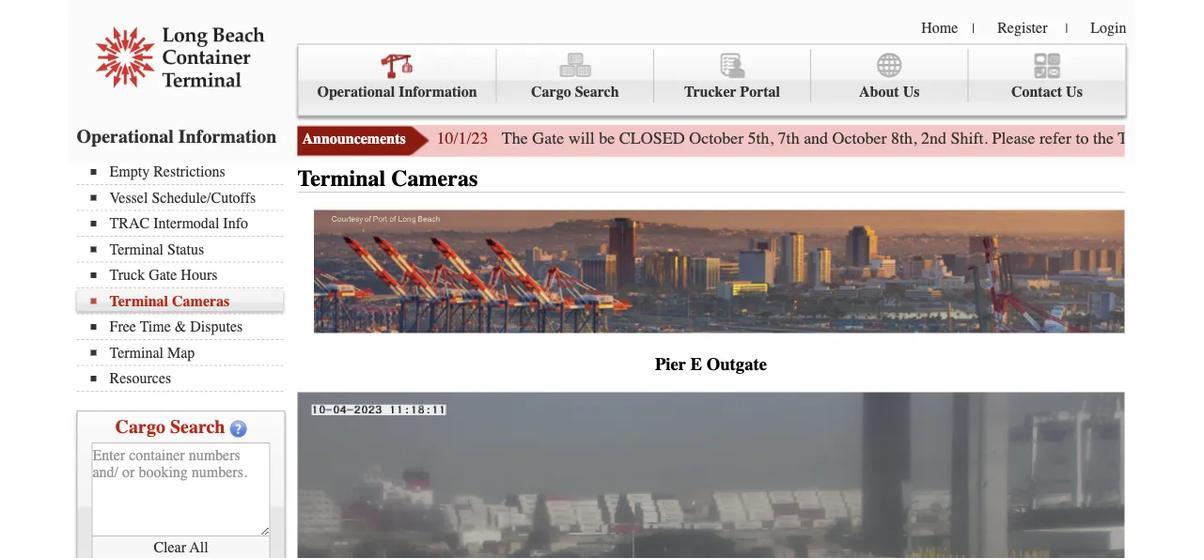 Task type: vqa. For each thing, say whether or not it's contained in the screenshot.
containerized
no



Task type: describe. For each thing, give the bounding box(es) containing it.
trucker
[[685, 83, 737, 101]]

empty restrictions link
[[91, 163, 284, 181]]

refer
[[1040, 129, 1072, 148]]

terminal cameras
[[298, 166, 478, 192]]

truck gate hours link
[[91, 267, 284, 284]]

trac
[[110, 215, 150, 232]]

cargo inside menu bar
[[531, 83, 572, 101]]

register
[[998, 19, 1048, 36]]

terminal map link
[[91, 344, 284, 362]]

map
[[167, 344, 195, 362]]

closed
[[619, 129, 685, 148]]

schedule/cutoffs
[[152, 189, 256, 206]]

1 vertical spatial operational information
[[77, 126, 277, 147]]

cameras inside empty restrictions vessel schedule/cutoffs trac intermodal info terminal status truck gate hours terminal cameras free time & disputes terminal map resources
[[172, 293, 230, 310]]

7th
[[778, 129, 800, 148]]

gate inside empty restrictions vessel schedule/cutoffs trac intermodal info terminal status truck gate hours terminal cameras free time & disputes terminal map resources
[[149, 267, 177, 284]]

about
[[860, 83, 900, 101]]

trucker portal link
[[655, 49, 812, 102]]

contact us link
[[969, 49, 1126, 102]]

the
[[1094, 129, 1115, 148]]

2 | from the left
[[1066, 21, 1069, 36]]

will
[[569, 129, 595, 148]]

cargo search inside menu bar
[[531, 83, 619, 101]]

1 horizontal spatial cameras
[[392, 166, 478, 192]]

10/1/23 the gate will be closed october 5th, 7th and october 8th, 2nd shift. please refer to the truck gate h
[[437, 129, 1204, 148]]

terminal up resources in the left of the page
[[110, 344, 164, 362]]

resources link
[[91, 370, 284, 388]]

login link
[[1091, 19, 1127, 36]]

announcements
[[302, 130, 406, 148]]

pier
[[655, 355, 687, 375]]

register link
[[998, 19, 1048, 36]]

clear all button
[[92, 537, 270, 559]]

hours
[[181, 267, 218, 284]]

pier e outgate
[[655, 355, 768, 375]]

0 horizontal spatial search
[[170, 417, 225, 438]]

status
[[167, 241, 204, 258]]

&
[[175, 318, 187, 336]]

cargo search link
[[497, 49, 655, 102]]

menu bar containing operational information
[[298, 44, 1127, 116]]

terminal down announcements
[[298, 166, 386, 192]]

the
[[502, 129, 528, 148]]

vessel
[[110, 189, 148, 206]]

about us link
[[812, 49, 969, 102]]

restrictions
[[153, 163, 225, 181]]

h
[[1199, 129, 1204, 148]]

2nd
[[922, 129, 947, 148]]

search inside menu bar
[[575, 83, 619, 101]]

0 horizontal spatial cargo search
[[115, 417, 225, 438]]

please
[[993, 129, 1036, 148]]



Task type: locate. For each thing, give the bounding box(es) containing it.
operational information up announcements
[[317, 83, 478, 101]]

1 horizontal spatial operational
[[317, 83, 395, 101]]

0 vertical spatial search
[[575, 83, 619, 101]]

october
[[690, 129, 744, 148], [833, 129, 888, 148]]

login
[[1091, 19, 1127, 36]]

disputes
[[190, 318, 243, 336]]

trac intermodal info link
[[91, 215, 284, 232]]

truck inside empty restrictions vessel schedule/cutoffs trac intermodal info terminal status truck gate hours terminal cameras free time & disputes terminal map resources
[[110, 267, 145, 284]]

portal
[[741, 83, 781, 101]]

0 vertical spatial information
[[399, 83, 478, 101]]

0 horizontal spatial information
[[179, 126, 277, 147]]

time
[[140, 318, 171, 336]]

| left "login" 'link'
[[1066, 21, 1069, 36]]

1 horizontal spatial truck
[[1119, 129, 1158, 148]]

0 horizontal spatial cargo
[[115, 417, 165, 438]]

gate
[[533, 129, 564, 148], [1163, 129, 1195, 148], [149, 267, 177, 284]]

shift.
[[951, 129, 989, 148]]

0 horizontal spatial operational
[[77, 126, 174, 147]]

0 horizontal spatial us
[[904, 83, 920, 101]]

free time & disputes link
[[91, 318, 284, 336]]

2 horizontal spatial gate
[[1163, 129, 1195, 148]]

1 horizontal spatial october
[[833, 129, 888, 148]]

0 horizontal spatial truck
[[110, 267, 145, 284]]

1 october from the left
[[690, 129, 744, 148]]

cargo search down resources link on the bottom
[[115, 417, 225, 438]]

gate left h at the right
[[1163, 129, 1195, 148]]

0 horizontal spatial operational information
[[77, 126, 277, 147]]

search up be
[[575, 83, 619, 101]]

1 horizontal spatial menu bar
[[298, 44, 1127, 116]]

gate down status on the top of page
[[149, 267, 177, 284]]

cargo search up will
[[531, 83, 619, 101]]

cargo down resources in the left of the page
[[115, 417, 165, 438]]

0 horizontal spatial october
[[690, 129, 744, 148]]

us right about
[[904, 83, 920, 101]]

intermodal
[[153, 215, 219, 232]]

8th,
[[892, 129, 918, 148]]

us for about us
[[904, 83, 920, 101]]

0 horizontal spatial |
[[973, 21, 976, 36]]

us for contact us
[[1067, 83, 1083, 101]]

1 horizontal spatial information
[[399, 83, 478, 101]]

search down resources link on the bottom
[[170, 417, 225, 438]]

be
[[599, 129, 615, 148]]

contact
[[1012, 83, 1063, 101]]

0 horizontal spatial cameras
[[172, 293, 230, 310]]

cargo search
[[531, 83, 619, 101], [115, 417, 225, 438]]

menu bar
[[298, 44, 1127, 116], [77, 161, 293, 392]]

resources
[[110, 370, 171, 388]]

2 us from the left
[[1067, 83, 1083, 101]]

information up 10/1/23 on the left top of page
[[399, 83, 478, 101]]

truck right the
[[1119, 129, 1158, 148]]

us
[[904, 83, 920, 101], [1067, 83, 1083, 101]]

0 vertical spatial operational information
[[317, 83, 478, 101]]

operational information inside menu bar
[[317, 83, 478, 101]]

0 vertical spatial cameras
[[392, 166, 478, 192]]

information inside menu bar
[[399, 83, 478, 101]]

1 horizontal spatial cargo
[[531, 83, 572, 101]]

clear all
[[154, 539, 208, 557]]

operational inside operational information link
[[317, 83, 395, 101]]

cameras down 10/1/23 on the left top of page
[[392, 166, 478, 192]]

home link
[[922, 19, 959, 36]]

terminal down trac
[[110, 241, 164, 258]]

1 horizontal spatial search
[[575, 83, 619, 101]]

to
[[1077, 129, 1090, 148]]

0 vertical spatial operational
[[317, 83, 395, 101]]

info
[[223, 215, 248, 232]]

operational information up empty restrictions link
[[77, 126, 277, 147]]

cargo
[[531, 83, 572, 101], [115, 417, 165, 438]]

vessel schedule/cutoffs link
[[91, 189, 284, 206]]

2 october from the left
[[833, 129, 888, 148]]

1 vertical spatial operational
[[77, 126, 174, 147]]

| right home link in the right of the page
[[973, 21, 976, 36]]

0 vertical spatial cargo
[[531, 83, 572, 101]]

1 horizontal spatial gate
[[533, 129, 564, 148]]

terminal up free
[[110, 293, 168, 310]]

contact us
[[1012, 83, 1083, 101]]

cameras down hours
[[172, 293, 230, 310]]

us inside contact us link
[[1067, 83, 1083, 101]]

1 | from the left
[[973, 21, 976, 36]]

terminal status link
[[91, 241, 284, 258]]

all
[[190, 539, 208, 557]]

outgate
[[707, 355, 768, 375]]

information
[[399, 83, 478, 101], [179, 126, 277, 147]]

operational
[[317, 83, 395, 101], [77, 126, 174, 147]]

0 vertical spatial truck
[[1119, 129, 1158, 148]]

terminal
[[298, 166, 386, 192], [110, 241, 164, 258], [110, 293, 168, 310], [110, 344, 164, 362]]

0 horizontal spatial gate
[[149, 267, 177, 284]]

october left 5th,
[[690, 129, 744, 148]]

1 vertical spatial information
[[179, 126, 277, 147]]

about us
[[860, 83, 920, 101]]

and
[[804, 129, 829, 148]]

5th,
[[748, 129, 774, 148]]

1 horizontal spatial us
[[1067, 83, 1083, 101]]

Enter container numbers and/ or booking numbers.  text field
[[92, 443, 270, 537]]

us inside the about us link
[[904, 83, 920, 101]]

1 us from the left
[[904, 83, 920, 101]]

operational information link
[[299, 49, 497, 102]]

1 vertical spatial search
[[170, 417, 225, 438]]

cameras
[[392, 166, 478, 192], [172, 293, 230, 310]]

1 vertical spatial cargo search
[[115, 417, 225, 438]]

home
[[922, 19, 959, 36]]

operational up empty
[[77, 126, 174, 147]]

1 vertical spatial menu bar
[[77, 161, 293, 392]]

gate right the
[[533, 129, 564, 148]]

10/1/23
[[437, 129, 489, 148]]

truck
[[1119, 129, 1158, 148], [110, 267, 145, 284]]

0 vertical spatial cargo search
[[531, 83, 619, 101]]

menu bar containing empty restrictions
[[77, 161, 293, 392]]

free
[[110, 318, 136, 336]]

october right and
[[833, 129, 888, 148]]

trucker portal
[[685, 83, 781, 101]]

empty restrictions vessel schedule/cutoffs trac intermodal info terminal status truck gate hours terminal cameras free time & disputes terminal map resources
[[110, 163, 256, 388]]

1 horizontal spatial |
[[1066, 21, 1069, 36]]

1 horizontal spatial cargo search
[[531, 83, 619, 101]]

cargo up will
[[531, 83, 572, 101]]

information up restrictions
[[179, 126, 277, 147]]

|
[[973, 21, 976, 36], [1066, 21, 1069, 36]]

operational information
[[317, 83, 478, 101], [77, 126, 277, 147]]

0 vertical spatial menu bar
[[298, 44, 1127, 116]]

truck down trac
[[110, 267, 145, 284]]

0 horizontal spatial menu bar
[[77, 161, 293, 392]]

clear
[[154, 539, 186, 557]]

search
[[575, 83, 619, 101], [170, 417, 225, 438]]

operational up announcements
[[317, 83, 395, 101]]

1 vertical spatial cameras
[[172, 293, 230, 310]]

1 vertical spatial truck
[[110, 267, 145, 284]]

e
[[691, 355, 703, 375]]

empty
[[110, 163, 150, 181]]

terminal cameras link
[[91, 293, 284, 310]]

us right the contact
[[1067, 83, 1083, 101]]

1 horizontal spatial operational information
[[317, 83, 478, 101]]

1 vertical spatial cargo
[[115, 417, 165, 438]]



